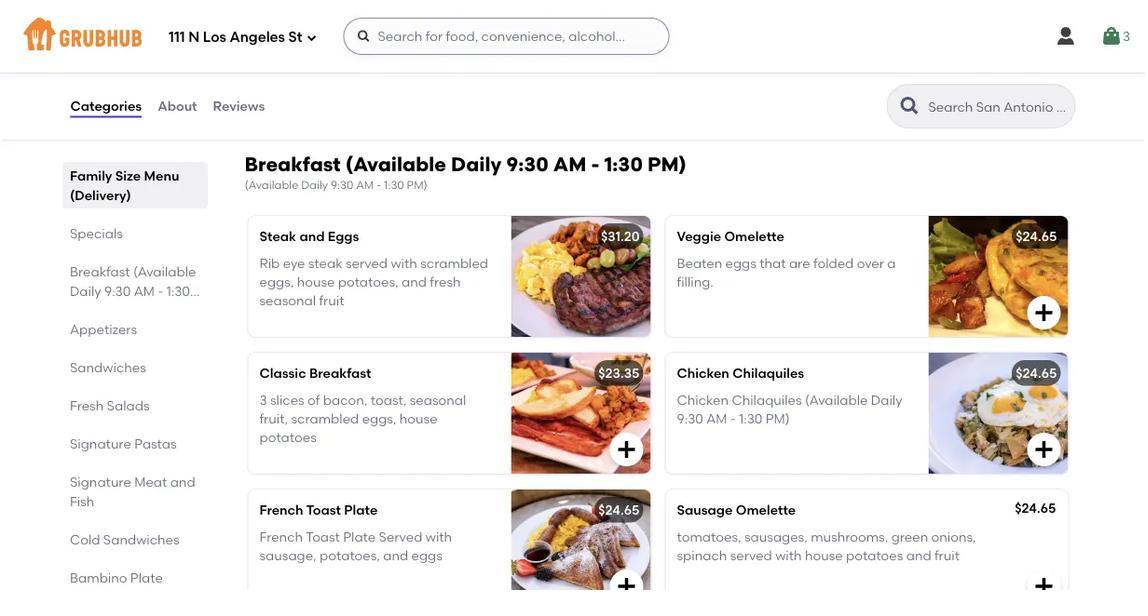 Task type: describe. For each thing, give the bounding box(es) containing it.
steak
[[260, 229, 296, 245]]

drizzled
[[386, 41, 434, 57]]

seared
[[260, 41, 305, 57]]

breakfast (available daily 9:30 am - 1:30 pm) tab
[[69, 262, 200, 319]]

signature meat and fish tab
[[69, 472, 200, 512]]

eggs, inside rib eye steak served with scrambled eggs, house potatoes, and fresh seasonal fruit
[[260, 274, 294, 290]]

balsamic
[[466, 41, 525, 57]]

n
[[188, 29, 200, 46]]

jelly
[[450, 79, 474, 95]]

and inside french toast plate  served with sausage, potatoes, and eggs
[[383, 548, 408, 564]]

asparagus,
[[446, 60, 517, 76]]

sausage omelette
[[677, 503, 796, 519]]

eggs inside beaten eggs that are folded over a filling.
[[726, 255, 757, 271]]

seasonal inside 3 slices of bacon, toast, seasonal fruit, scrambled eggs, house potatoes
[[410, 392, 466, 408]]

3 for 3 slices of bacon, toast, seasonal fruit, scrambled eggs, house potatoes
[[260, 392, 267, 408]]

sausages,
[[745, 529, 808, 545]]

daily inside chicken chilaquiles  (available daily 9:30 am - 1:30 pm)
[[871, 392, 903, 408]]

chilaquiles for chicken chilaquiles
[[733, 366, 804, 382]]

0 vertical spatial of
[[383, 15, 396, 31]]

chicken chilaquiles image
[[929, 353, 1068, 474]]

am inside chicken chilaquiles  (available daily 9:30 am - 1:30 pm)
[[707, 411, 727, 427]]

beaten
[[677, 255, 722, 271]]

$31.20
[[601, 229, 640, 245]]

fish
[[69, 494, 94, 510]]

house inside 3 slices of bacon, toast, seasonal fruit, scrambled eggs, house potatoes
[[400, 411, 438, 427]]

plate inside tab
[[130, 570, 162, 586]]

chicken for chicken chilaquiles
[[677, 366, 730, 382]]

chicken chilaquiles
[[677, 366, 804, 382]]

sandwiches tab
[[69, 358, 200, 377]]

svg image inside main navigation navigation
[[306, 32, 317, 43]]

carrots,
[[520, 60, 569, 76]]

potatoes, inside seared lamb chops drizzled with balsamic served with mash potatoes, sauteed asparagus, carrots, and roasted tomato and mint jelly
[[327, 60, 388, 76]]

(delivery)
[[69, 187, 131, 203]]

sausage
[[677, 503, 733, 519]]

sauteed
[[391, 60, 443, 76]]

svg image for eggs,
[[616, 439, 638, 461]]

scrambled inside 3 slices of bacon, toast, seasonal fruit, scrambled eggs, house potatoes
[[291, 411, 359, 427]]

fresh salads
[[69, 398, 149, 414]]

$24.65 for french toast plate  served with sausage, potatoes, and eggs
[[598, 503, 640, 519]]

bambino plate
[[69, 570, 162, 586]]

los
[[203, 29, 226, 46]]

spinach
[[677, 548, 727, 564]]

of inside 3 slices of bacon, toast, seasonal fruit, scrambled eggs, house potatoes
[[308, 392, 320, 408]]

bacon,
[[323, 392, 368, 408]]

family
[[69, 168, 112, 184]]

fresh
[[430, 274, 461, 290]]

salads
[[106, 398, 149, 414]]

family size menu (delivery)
[[69, 168, 179, 203]]

with for steak and eggs
[[391, 255, 417, 271]]

a
[[887, 255, 896, 271]]

rib
[[260, 255, 280, 271]]

steak
[[308, 255, 343, 271]]

breakfast (available daily 9:30 am - 1:30 pm) appetizers
[[69, 264, 196, 337]]

house inside tomatoes, sausages, mushrooms, green onions, spinach served with house potatoes and fruit
[[805, 548, 843, 564]]

scrambled inside rib eye steak served with scrambled eggs, house potatoes, and fresh seasonal fruit
[[420, 255, 488, 271]]

served
[[379, 529, 423, 545]]

reviews
[[213, 98, 265, 114]]

beaten eggs that are folded over a filling.
[[677, 255, 896, 290]]

about button
[[157, 73, 198, 140]]

search icon image
[[899, 95, 921, 117]]

veggie omelette
[[677, 229, 785, 245]]

cold
[[69, 532, 100, 548]]

svg image for pm)
[[1033, 439, 1055, 461]]

onions,
[[931, 529, 976, 545]]

mint
[[418, 79, 447, 95]]

111
[[169, 29, 185, 46]]

appetizers tab
[[69, 320, 200, 339]]

new
[[260, 15, 288, 31]]

seasonal inside rib eye steak served with scrambled eggs, house potatoes, and fresh seasonal fruit
[[260, 293, 316, 309]]

menu
[[144, 168, 179, 184]]

- inside breakfast (available daily 9:30 am - 1:30 pm) appetizers
[[157, 283, 163, 299]]

breakfast (available daily 9:30 am - 1:30 pm) (available daily 9:30 am - 1:30 pm)
[[245, 153, 687, 192]]

appetizers
[[69, 322, 137, 337]]

fruit,
[[260, 411, 288, 427]]

$24.65 for beaten eggs that are folded over a filling.
[[1016, 229, 1057, 245]]

meat
[[134, 474, 167, 490]]

svg image inside "3" button
[[1100, 25, 1123, 48]]

classic breakfast
[[260, 366, 371, 382]]

with for french toast plate
[[426, 529, 452, 545]]

french for french toast plate  served with sausage, potatoes, and eggs
[[260, 529, 303, 545]]

eggs, inside 3 slices of bacon, toast, seasonal fruit, scrambled eggs, house potatoes
[[362, 411, 396, 427]]

size
[[115, 168, 140, 184]]

with down seared
[[260, 60, 286, 76]]

toast for french toast plate
[[306, 503, 341, 519]]

veggie
[[677, 229, 721, 245]]

tomatoes, sausages, mushrooms, green onions, spinach served with house potatoes and fruit
[[677, 529, 976, 564]]

new zealand rack of lamb
[[260, 15, 436, 31]]

tomato
[[340, 79, 387, 95]]

classic breakfast image
[[511, 353, 651, 474]]

Search San Antonio Winery Los Angeles search field
[[927, 98, 1069, 116]]

lamb
[[308, 41, 341, 57]]

are
[[789, 255, 810, 271]]

chicken chilaquiles  (available daily 9:30 am - 1:30 pm)
[[677, 392, 903, 427]]

categories button
[[69, 73, 143, 140]]

about
[[158, 98, 197, 114]]

breakfast for breakfast (available daily 9:30 am - 1:30 pm) (available daily 9:30 am - 1:30 pm)
[[245, 153, 341, 176]]



Task type: vqa. For each thing, say whether or not it's contained in the screenshot.
$31.20
yes



Task type: locate. For each thing, give the bounding box(es) containing it.
green
[[892, 529, 928, 545]]

1 horizontal spatial house
[[400, 411, 438, 427]]

and up reviews
[[260, 79, 285, 95]]

signature for signature meat and fish
[[69, 474, 131, 490]]

with right served
[[426, 529, 452, 545]]

2 chicken from the top
[[677, 392, 729, 408]]

with up asparagus,
[[437, 41, 463, 57]]

1 vertical spatial fruit
[[935, 548, 960, 564]]

eggs
[[726, 255, 757, 271], [412, 548, 442, 564]]

house down mushrooms,
[[805, 548, 843, 564]]

(available
[[346, 153, 446, 176], [245, 179, 299, 192], [133, 264, 196, 280], [805, 392, 868, 408]]

chicken
[[677, 366, 730, 382], [677, 392, 729, 408]]

0 vertical spatial french
[[260, 503, 303, 519]]

omelette up sausages,
[[736, 503, 796, 519]]

potatoes down fruit,
[[260, 430, 317, 446]]

1 horizontal spatial 3
[[1123, 28, 1130, 44]]

cold sandwiches tab
[[69, 530, 200, 550]]

served inside rib eye steak served with scrambled eggs, house potatoes, and fresh seasonal fruit
[[346, 255, 388, 271]]

st
[[288, 29, 302, 46]]

plate up french toast plate  served with sausage, potatoes, and eggs
[[344, 503, 378, 519]]

am inside breakfast (available daily 9:30 am - 1:30 pm) appetizers
[[133, 283, 154, 299]]

and right meat
[[170, 474, 195, 490]]

main navigation navigation
[[0, 0, 1145, 73]]

pm)
[[648, 153, 687, 176], [407, 179, 428, 192], [69, 303, 94, 319], [766, 411, 790, 427]]

and inside tomatoes, sausages, mushrooms, green onions, spinach served with house potatoes and fruit
[[906, 548, 932, 564]]

fruit down onions,
[[935, 548, 960, 564]]

reviews button
[[212, 73, 266, 140]]

eggs down veggie omelette
[[726, 255, 757, 271]]

2 vertical spatial breakfast
[[309, 366, 371, 382]]

breakfast up steak
[[245, 153, 341, 176]]

0 horizontal spatial eggs,
[[260, 274, 294, 290]]

1:30
[[604, 153, 643, 176], [384, 179, 404, 192], [166, 283, 190, 299], [739, 411, 763, 427]]

and down green
[[906, 548, 932, 564]]

of right rack
[[383, 15, 396, 31]]

sandwiches up bambino plate tab
[[103, 532, 179, 548]]

chilaquiles for chicken chilaquiles  (available daily 9:30 am - 1:30 pm)
[[732, 392, 802, 408]]

1 signature from the top
[[69, 436, 131, 452]]

french toast plate image
[[511, 490, 651, 591]]

1 vertical spatial eggs
[[412, 548, 442, 564]]

potatoes down mushrooms,
[[846, 548, 903, 564]]

plate for french toast plate  served with sausage, potatoes, and eggs
[[343, 529, 376, 545]]

2 horizontal spatial house
[[805, 548, 843, 564]]

$24.65 for chicken chilaquiles  (available daily 9:30 am - 1:30 pm)
[[1016, 366, 1057, 382]]

potatoes, inside rib eye steak served with scrambled eggs, house potatoes, and fresh seasonal fruit
[[338, 274, 398, 290]]

slices
[[270, 392, 304, 408]]

1:30 inside chicken chilaquiles  (available daily 9:30 am - 1:30 pm)
[[739, 411, 763, 427]]

served for sausage omelette
[[730, 548, 772, 564]]

1 horizontal spatial scrambled
[[420, 255, 488, 271]]

1 vertical spatial signature
[[69, 474, 131, 490]]

and down served
[[383, 548, 408, 564]]

(available inside chicken chilaquiles  (available daily 9:30 am - 1:30 pm)
[[805, 392, 868, 408]]

2 french from the top
[[260, 529, 303, 545]]

seasonal
[[260, 293, 316, 309], [410, 392, 466, 408]]

1 vertical spatial house
[[400, 411, 438, 427]]

and inside signature meat and fish
[[170, 474, 195, 490]]

1 vertical spatial omelette
[[736, 503, 796, 519]]

house down steak
[[297, 274, 335, 290]]

classic
[[260, 366, 306, 382]]

chilaquiles up chicken chilaquiles  (available daily 9:30 am - 1:30 pm)
[[733, 366, 804, 382]]

sandwiches
[[69, 360, 146, 376], [103, 532, 179, 548]]

of down classic breakfast at left
[[308, 392, 320, 408]]

1 horizontal spatial seasonal
[[410, 392, 466, 408]]

toast for french toast plate  served with sausage, potatoes, and eggs
[[306, 529, 340, 545]]

toast inside french toast plate  served with sausage, potatoes, and eggs
[[306, 529, 340, 545]]

mash
[[289, 60, 324, 76]]

with down sausages,
[[776, 548, 802, 564]]

with inside rib eye steak served with scrambled eggs, house potatoes, and fresh seasonal fruit
[[391, 255, 417, 271]]

0 vertical spatial house
[[297, 274, 335, 290]]

0 horizontal spatial fruit
[[319, 293, 344, 309]]

0 vertical spatial eggs
[[726, 255, 757, 271]]

$45.50
[[596, 13, 639, 29]]

rack
[[348, 15, 380, 31]]

chicken inside chicken chilaquiles  (available daily 9:30 am - 1:30 pm)
[[677, 392, 729, 408]]

fresh salads tab
[[69, 396, 200, 416]]

served inside seared lamb chops drizzled with balsamic served with mash potatoes, sauteed asparagus, carrots, and roasted tomato and mint jelly
[[528, 41, 570, 57]]

1 vertical spatial chilaquiles
[[732, 392, 802, 408]]

chilaquiles
[[733, 366, 804, 382], [732, 392, 802, 408]]

signature pastas
[[69, 436, 176, 452]]

potatoes, down served
[[320, 548, 380, 564]]

categories
[[70, 98, 142, 114]]

0 vertical spatial signature
[[69, 436, 131, 452]]

sandwiches inside tab
[[103, 532, 179, 548]]

served up carrots, on the left of the page
[[528, 41, 570, 57]]

111 n los angeles st
[[169, 29, 302, 46]]

fresh
[[69, 398, 103, 414]]

2 vertical spatial plate
[[130, 570, 162, 586]]

house down the toast,
[[400, 411, 438, 427]]

1:30 inside breakfast (available daily 9:30 am - 1:30 pm) appetizers
[[166, 283, 190, 299]]

3 inside button
[[1123, 28, 1130, 44]]

signature pastas tab
[[69, 434, 200, 454]]

cold sandwiches
[[69, 532, 179, 548]]

plate left served
[[343, 529, 376, 545]]

scrambled down bacon,
[[291, 411, 359, 427]]

eggs, down rib
[[260, 274, 294, 290]]

2 horizontal spatial served
[[730, 548, 772, 564]]

2 vertical spatial served
[[730, 548, 772, 564]]

served down eggs
[[346, 255, 388, 271]]

zealand
[[292, 15, 345, 31]]

breakfast inside breakfast (available daily 9:30 am - 1:30 pm) appetizers
[[69, 264, 130, 280]]

0 vertical spatial breakfast
[[245, 153, 341, 176]]

french
[[260, 503, 303, 519], [260, 529, 303, 545]]

specials tab
[[69, 224, 200, 243]]

3 slices of bacon, toast, seasonal fruit, scrambled eggs, house potatoes
[[260, 392, 466, 446]]

am
[[553, 153, 587, 176], [356, 179, 374, 192], [133, 283, 154, 299], [707, 411, 727, 427]]

lamb
[[399, 15, 436, 31]]

veggie omelette image
[[929, 216, 1068, 337]]

3 button
[[1100, 20, 1130, 53]]

0 horizontal spatial eggs
[[412, 548, 442, 564]]

0 vertical spatial chilaquiles
[[733, 366, 804, 382]]

0 horizontal spatial served
[[346, 255, 388, 271]]

toast up french toast plate  served with sausage, potatoes, and eggs
[[306, 503, 341, 519]]

1 horizontal spatial served
[[528, 41, 570, 57]]

svg image
[[1055, 25, 1077, 48], [1100, 25, 1123, 48], [356, 29, 371, 44], [616, 576, 638, 591], [1033, 576, 1055, 591]]

0 vertical spatial fruit
[[319, 293, 344, 309]]

breakfast down specials at the top of page
[[69, 264, 130, 280]]

signature for signature pastas
[[69, 436, 131, 452]]

served
[[528, 41, 570, 57], [346, 255, 388, 271], [730, 548, 772, 564]]

0 horizontal spatial potatoes
[[260, 430, 317, 446]]

and left fresh
[[402, 274, 427, 290]]

chicken for chicken chilaquiles  (available daily 9:30 am - 1:30 pm)
[[677, 392, 729, 408]]

omelette for eggs
[[725, 229, 785, 245]]

0 horizontal spatial scrambled
[[291, 411, 359, 427]]

signature meat and fish
[[69, 474, 195, 510]]

angeles
[[230, 29, 285, 46]]

eggs,
[[260, 274, 294, 290], [362, 411, 396, 427]]

1 vertical spatial eggs,
[[362, 411, 396, 427]]

plate inside french toast plate  served with sausage, potatoes, and eggs
[[343, 529, 376, 545]]

plate for french toast plate
[[344, 503, 378, 519]]

2 vertical spatial potatoes,
[[320, 548, 380, 564]]

3 inside 3 slices of bacon, toast, seasonal fruit, scrambled eggs, house potatoes
[[260, 392, 267, 408]]

9:30 inside breakfast (available daily 9:30 am - 1:30 pm) appetizers
[[104, 283, 130, 299]]

fruit inside tomatoes, sausages, mushrooms, green onions, spinach served with house potatoes and fruit
[[935, 548, 960, 564]]

0 vertical spatial scrambled
[[420, 255, 488, 271]]

1 horizontal spatial eggs,
[[362, 411, 396, 427]]

omelette up that
[[725, 229, 785, 245]]

potatoes, down steak
[[338, 274, 398, 290]]

2 vertical spatial house
[[805, 548, 843, 564]]

1 vertical spatial toast
[[306, 529, 340, 545]]

3 for 3
[[1123, 28, 1130, 44]]

fruit inside rib eye steak served with scrambled eggs, house potatoes, and fresh seasonal fruit
[[319, 293, 344, 309]]

pm) inside breakfast (available daily 9:30 am - 1:30 pm) appetizers
[[69, 303, 94, 319]]

seasonal down eye
[[260, 293, 316, 309]]

$23.35
[[598, 366, 640, 382]]

1 horizontal spatial potatoes
[[846, 548, 903, 564]]

toast down french toast plate
[[306, 529, 340, 545]]

0 horizontal spatial of
[[308, 392, 320, 408]]

1 vertical spatial french
[[260, 529, 303, 545]]

seasonal right the toast,
[[410, 392, 466, 408]]

bambino plate tab
[[69, 568, 200, 588]]

roasted
[[288, 79, 337, 95]]

bambino
[[69, 570, 127, 586]]

pastas
[[134, 436, 176, 452]]

toast,
[[371, 392, 407, 408]]

1 vertical spatial seasonal
[[410, 392, 466, 408]]

sandwiches inside tab
[[69, 360, 146, 376]]

with right steak
[[391, 255, 417, 271]]

french toast plate  served with sausage, potatoes, and eggs
[[260, 529, 452, 564]]

eggs inside french toast plate  served with sausage, potatoes, and eggs
[[412, 548, 442, 564]]

eye
[[283, 255, 305, 271]]

1 horizontal spatial fruit
[[935, 548, 960, 564]]

1 horizontal spatial of
[[383, 15, 396, 31]]

0 vertical spatial 3
[[1123, 28, 1130, 44]]

scrambled up fresh
[[420, 255, 488, 271]]

0 horizontal spatial seasonal
[[260, 293, 316, 309]]

(available inside breakfast (available daily 9:30 am - 1:30 pm) appetizers
[[133, 264, 196, 280]]

potatoes inside tomatoes, sausages, mushrooms, green onions, spinach served with house potatoes and fruit
[[846, 548, 903, 564]]

of
[[383, 15, 396, 31], [308, 392, 320, 408]]

sausage,
[[260, 548, 317, 564]]

0 vertical spatial served
[[528, 41, 570, 57]]

tomatoes,
[[677, 529, 741, 545]]

french toast plate
[[260, 503, 378, 519]]

signature
[[69, 436, 131, 452], [69, 474, 131, 490]]

0 vertical spatial chicken
[[677, 366, 730, 382]]

potatoes inside 3 slices of bacon, toast, seasonal fruit, scrambled eggs, house potatoes
[[260, 430, 317, 446]]

0 vertical spatial eggs,
[[260, 274, 294, 290]]

0 horizontal spatial house
[[297, 274, 335, 290]]

breakfast up bacon,
[[309, 366, 371, 382]]

chilaquiles inside chicken chilaquiles  (available daily 9:30 am - 1:30 pm)
[[732, 392, 802, 408]]

svg image for mash
[[616, 78, 638, 100]]

plate
[[344, 503, 378, 519], [343, 529, 376, 545], [130, 570, 162, 586]]

1 vertical spatial sandwiches
[[103, 532, 179, 548]]

family size menu (delivery) tab
[[69, 166, 200, 205]]

filling.
[[677, 274, 714, 290]]

and
[[260, 79, 285, 95], [390, 79, 415, 95], [300, 229, 325, 245], [402, 274, 427, 290], [170, 474, 195, 490], [383, 548, 408, 564], [906, 548, 932, 564]]

with inside french toast plate  served with sausage, potatoes, and eggs
[[426, 529, 452, 545]]

potatoes, down chops
[[327, 60, 388, 76]]

2 signature from the top
[[69, 474, 131, 490]]

plate down cold sandwiches tab
[[130, 570, 162, 586]]

1 vertical spatial breakfast
[[69, 264, 130, 280]]

breakfast inside the breakfast (available daily 9:30 am - 1:30 pm) (available daily 9:30 am - 1:30 pm)
[[245, 153, 341, 176]]

0 vertical spatial potatoes,
[[327, 60, 388, 76]]

1 vertical spatial potatoes,
[[338, 274, 398, 290]]

pm) inside chicken chilaquiles  (available daily 9:30 am - 1:30 pm)
[[766, 411, 790, 427]]

that
[[760, 255, 786, 271]]

$24.65
[[1016, 229, 1057, 245], [1016, 366, 1057, 382], [1015, 501, 1056, 517], [598, 503, 640, 519]]

1 vertical spatial served
[[346, 255, 388, 271]]

- inside chicken chilaquiles  (available daily 9:30 am - 1:30 pm)
[[730, 411, 736, 427]]

and up steak
[[300, 229, 325, 245]]

signature inside signature pastas tab
[[69, 436, 131, 452]]

svg image
[[306, 32, 317, 43], [616, 78, 638, 100], [1033, 302, 1055, 324], [616, 439, 638, 461], [1033, 439, 1055, 461]]

chicken right '$23.35'
[[677, 366, 730, 382]]

2 toast from the top
[[306, 529, 340, 545]]

fruit down steak
[[319, 293, 344, 309]]

fruit
[[319, 293, 344, 309], [935, 548, 960, 564]]

1 vertical spatial 3
[[260, 392, 267, 408]]

-
[[591, 153, 600, 176], [377, 179, 381, 192], [157, 283, 163, 299], [730, 411, 736, 427]]

with inside tomatoes, sausages, mushrooms, green onions, spinach served with house potatoes and fruit
[[776, 548, 802, 564]]

9:30 inside chicken chilaquiles  (available daily 9:30 am - 1:30 pm)
[[677, 411, 703, 427]]

0 vertical spatial plate
[[344, 503, 378, 519]]

omelette for sausages,
[[736, 503, 796, 519]]

0 horizontal spatial 3
[[260, 392, 267, 408]]

folded
[[813, 255, 854, 271]]

0 vertical spatial seasonal
[[260, 293, 316, 309]]

signature down fresh salads
[[69, 436, 131, 452]]

steak and eggs image
[[511, 216, 651, 337]]

1 vertical spatial scrambled
[[291, 411, 359, 427]]

3
[[1123, 28, 1130, 44], [260, 392, 267, 408]]

served inside tomatoes, sausages, mushrooms, green onions, spinach served with house potatoes and fruit
[[730, 548, 772, 564]]

chops
[[344, 41, 383, 57]]

1 chicken from the top
[[677, 366, 730, 382]]

seared lamb chops drizzled with balsamic served with mash potatoes, sauteed asparagus, carrots, and roasted tomato and mint jelly
[[260, 41, 570, 95]]

potatoes,
[[327, 60, 388, 76], [338, 274, 398, 290], [320, 548, 380, 564]]

eggs down served
[[412, 548, 442, 564]]

steak and eggs
[[260, 229, 359, 245]]

and inside rib eye steak served with scrambled eggs, house potatoes, and fresh seasonal fruit
[[402, 274, 427, 290]]

1 horizontal spatial eggs
[[726, 255, 757, 271]]

1 french from the top
[[260, 503, 303, 519]]

1 vertical spatial of
[[308, 392, 320, 408]]

and down sauteed
[[390, 79, 415, 95]]

signature up the fish
[[69, 474, 131, 490]]

served for new zealand rack of lamb
[[528, 41, 570, 57]]

1 vertical spatial potatoes
[[846, 548, 903, 564]]

eggs, down the toast,
[[362, 411, 396, 427]]

breakfast for breakfast (available daily 9:30 am - 1:30 pm) appetizers
[[69, 264, 130, 280]]

with for new zealand rack of lamb
[[437, 41, 463, 57]]

0 vertical spatial potatoes
[[260, 430, 317, 446]]

eggs
[[328, 229, 359, 245]]

chilaquiles down chicken chilaquiles
[[732, 392, 802, 408]]

specials
[[69, 226, 122, 241]]

over
[[857, 255, 884, 271]]

mushrooms,
[[811, 529, 888, 545]]

0 vertical spatial omelette
[[725, 229, 785, 245]]

signature inside signature meat and fish
[[69, 474, 131, 490]]

scrambled
[[420, 255, 488, 271], [291, 411, 359, 427]]

french inside french toast plate  served with sausage, potatoes, and eggs
[[260, 529, 303, 545]]

chicken down chicken chilaquiles
[[677, 392, 729, 408]]

0 vertical spatial toast
[[306, 503, 341, 519]]

potatoes, inside french toast plate  served with sausage, potatoes, and eggs
[[320, 548, 380, 564]]

1 vertical spatial plate
[[343, 529, 376, 545]]

french for french toast plate
[[260, 503, 303, 519]]

0 vertical spatial sandwiches
[[69, 360, 146, 376]]

daily inside breakfast (available daily 9:30 am - 1:30 pm) appetizers
[[69, 283, 101, 299]]

Search for food, convenience, alcohol... search field
[[343, 18, 670, 55]]

rib eye steak served with scrambled eggs, house potatoes, and fresh seasonal fruit
[[260, 255, 488, 309]]

breakfast
[[245, 153, 341, 176], [69, 264, 130, 280], [309, 366, 371, 382]]

served down sausages,
[[730, 548, 772, 564]]

1 toast from the top
[[306, 503, 341, 519]]

house inside rib eye steak served with scrambled eggs, house potatoes, and fresh seasonal fruit
[[297, 274, 335, 290]]

1 vertical spatial chicken
[[677, 392, 729, 408]]

sandwiches up fresh salads
[[69, 360, 146, 376]]



